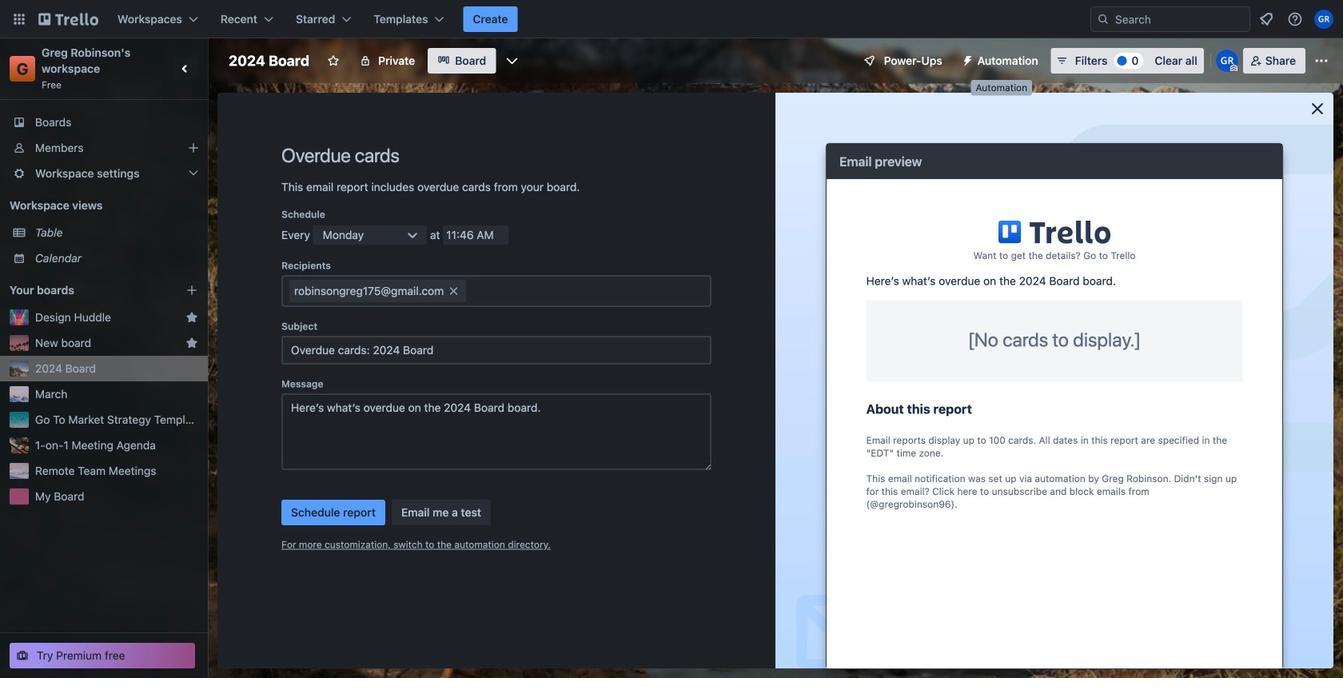 Task type: describe. For each thing, give the bounding box(es) containing it.
star or unstar board image
[[327, 54, 340, 67]]

your boards with 8 items element
[[10, 281, 162, 300]]

2 starred icon image from the top
[[186, 337, 198, 349]]

open information menu image
[[1288, 11, 1304, 27]]

customize views image
[[504, 53, 520, 69]]

primary element
[[0, 0, 1344, 38]]

show menu image
[[1314, 53, 1330, 69]]

this member is an admin of this board. image
[[1231, 65, 1238, 72]]

0 notifications image
[[1257, 10, 1276, 29]]

sm image
[[956, 48, 978, 70]]

greg robinson (gregrobinson96) image
[[1216, 50, 1239, 72]]

Search field
[[1110, 8, 1250, 30]]



Task type: locate. For each thing, give the bounding box(es) containing it.
workspace navigation collapse icon image
[[174, 58, 197, 80]]

greg robinson (gregrobinson96) image
[[1315, 10, 1334, 29]]

0 vertical spatial starred icon image
[[186, 311, 198, 324]]

1 starred icon image from the top
[[186, 311, 198, 324]]

None text field
[[282, 393, 712, 470]]

1 vertical spatial starred icon image
[[186, 337, 198, 349]]

close image
[[1308, 99, 1328, 118]]

Board name text field
[[221, 48, 318, 74]]

back to home image
[[38, 6, 98, 32]]

None text field
[[443, 226, 509, 245], [282, 336, 712, 365], [443, 226, 509, 245], [282, 336, 712, 365]]

add board image
[[186, 284, 198, 297]]

search image
[[1097, 13, 1110, 26]]

tooltip
[[971, 80, 1033, 96]]

starred icon image
[[186, 311, 198, 324], [186, 337, 198, 349]]



Task type: vqa. For each thing, say whether or not it's contained in the screenshot.
TV
no



